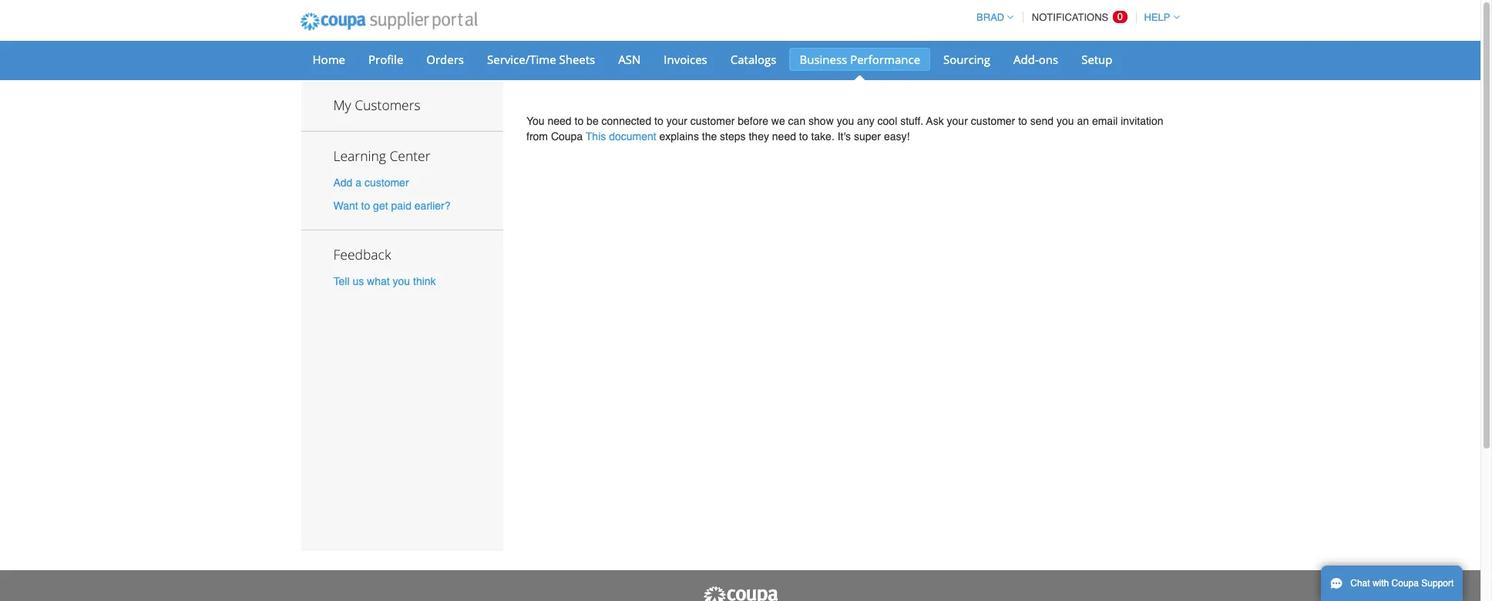 Task type: describe. For each thing, give the bounding box(es) containing it.
chat with coupa support button
[[1321, 566, 1463, 601]]

they
[[749, 130, 769, 143]]

it's
[[838, 130, 851, 143]]

super
[[854, 130, 881, 143]]

add-ons
[[1014, 52, 1059, 67]]

coupa inside button
[[1392, 578, 1419, 589]]

add a customer link
[[333, 177, 409, 189]]

you inside button
[[393, 275, 410, 287]]

cool
[[878, 115, 898, 127]]

center
[[390, 147, 431, 165]]

setup link
[[1072, 48, 1123, 71]]

this document explains the steps they need to take. it's super easy!
[[586, 130, 910, 143]]

steps
[[720, 130, 746, 143]]

before
[[738, 115, 769, 127]]

can
[[788, 115, 806, 127]]

to down can
[[799, 130, 808, 143]]

performance
[[850, 52, 920, 67]]

paid
[[391, 199, 412, 212]]

any
[[857, 115, 875, 127]]

easy!
[[884, 130, 910, 143]]

asn link
[[608, 48, 651, 71]]

explains
[[659, 130, 699, 143]]

service/time sheets
[[487, 52, 595, 67]]

0 horizontal spatial customer
[[365, 177, 409, 189]]

tell us what you think button
[[333, 273, 436, 289]]

tell us what you think
[[333, 275, 436, 287]]

add a customer
[[333, 177, 409, 189]]

brad
[[977, 12, 1005, 23]]

show
[[809, 115, 834, 127]]

you need to be connected to your customer before we can show you any cool stuff.  ask your customer to send you an email invitation from coupa
[[527, 115, 1164, 143]]

document
[[609, 130, 657, 143]]

setup
[[1082, 52, 1113, 67]]

stuff.
[[900, 115, 924, 127]]

want to get paid earlier? link
[[333, 199, 451, 212]]

a
[[356, 177, 362, 189]]

profile
[[368, 52, 403, 67]]

orders
[[427, 52, 464, 67]]

catalogs
[[731, 52, 777, 67]]

home
[[313, 52, 345, 67]]

learning center
[[333, 147, 431, 165]]

an
[[1077, 115, 1089, 127]]

help
[[1144, 12, 1171, 23]]

add-
[[1014, 52, 1039, 67]]

service/time sheets link
[[477, 48, 605, 71]]

invitation
[[1121, 115, 1164, 127]]

support
[[1422, 578, 1454, 589]]

tell
[[333, 275, 350, 287]]

you
[[527, 115, 545, 127]]

home link
[[303, 48, 355, 71]]

ask
[[926, 115, 944, 127]]

we
[[772, 115, 785, 127]]

connected
[[602, 115, 652, 127]]

1 horizontal spatial you
[[837, 115, 854, 127]]

2 your from the left
[[947, 115, 968, 127]]

with
[[1373, 578, 1389, 589]]



Task type: vqa. For each thing, say whether or not it's contained in the screenshot.
Brad LINK at the top right of the page
yes



Task type: locate. For each thing, give the bounding box(es) containing it.
send
[[1030, 115, 1054, 127]]

brad link
[[970, 12, 1014, 23]]

your
[[667, 115, 688, 127], [947, 115, 968, 127]]

chat
[[1351, 578, 1370, 589]]

need
[[548, 115, 572, 127], [772, 130, 796, 143]]

coupa left this
[[551, 130, 583, 143]]

1 horizontal spatial your
[[947, 115, 968, 127]]

1 horizontal spatial coupa
[[1392, 578, 1419, 589]]

navigation containing notifications 0
[[970, 2, 1180, 32]]

ons
[[1039, 52, 1059, 67]]

business performance link
[[790, 48, 931, 71]]

want
[[333, 199, 358, 212]]

0 horizontal spatial your
[[667, 115, 688, 127]]

this document link
[[586, 130, 657, 143]]

profile link
[[358, 48, 413, 71]]

help link
[[1137, 12, 1180, 23]]

to
[[575, 115, 584, 127], [655, 115, 664, 127], [1018, 115, 1027, 127], [799, 130, 808, 143], [361, 199, 370, 212]]

us
[[353, 275, 364, 287]]

to left get
[[361, 199, 370, 212]]

0 vertical spatial coupa
[[551, 130, 583, 143]]

you left think
[[393, 275, 410, 287]]

asn
[[618, 52, 641, 67]]

business performance
[[800, 52, 920, 67]]

coupa supplier portal image
[[289, 2, 488, 41], [702, 586, 779, 601]]

sourcing
[[944, 52, 991, 67]]

feedback
[[333, 245, 391, 263]]

you left an
[[1057, 115, 1074, 127]]

notifications
[[1032, 12, 1109, 23]]

want to get paid earlier?
[[333, 199, 451, 212]]

need right you
[[548, 115, 572, 127]]

2 horizontal spatial customer
[[971, 115, 1015, 127]]

orders link
[[417, 48, 474, 71]]

think
[[413, 275, 436, 287]]

email
[[1092, 115, 1118, 127]]

customer left send
[[971, 115, 1015, 127]]

sheets
[[559, 52, 595, 67]]

customer up want to get paid earlier? link at the top left of page
[[365, 177, 409, 189]]

1 horizontal spatial need
[[772, 130, 796, 143]]

1 horizontal spatial coupa supplier portal image
[[702, 586, 779, 601]]

1 vertical spatial coupa
[[1392, 578, 1419, 589]]

to left be
[[575, 115, 584, 127]]

this
[[586, 130, 606, 143]]

0 horizontal spatial coupa supplier portal image
[[289, 2, 488, 41]]

the
[[702, 130, 717, 143]]

notifications 0
[[1032, 11, 1123, 23]]

0 horizontal spatial you
[[393, 275, 410, 287]]

get
[[373, 199, 388, 212]]

coupa
[[551, 130, 583, 143], [1392, 578, 1419, 589]]

1 vertical spatial coupa supplier portal image
[[702, 586, 779, 601]]

take.
[[811, 130, 835, 143]]

chat with coupa support
[[1351, 578, 1454, 589]]

my customers
[[333, 96, 421, 114]]

what
[[367, 275, 390, 287]]

customer
[[691, 115, 735, 127], [971, 115, 1015, 127], [365, 177, 409, 189]]

need down 'we'
[[772, 130, 796, 143]]

to up explains
[[655, 115, 664, 127]]

earlier?
[[415, 199, 451, 212]]

sourcing link
[[934, 48, 1001, 71]]

customers
[[355, 96, 421, 114]]

add-ons link
[[1004, 48, 1069, 71]]

0 horizontal spatial coupa
[[551, 130, 583, 143]]

navigation
[[970, 2, 1180, 32]]

0 horizontal spatial need
[[548, 115, 572, 127]]

1 horizontal spatial customer
[[691, 115, 735, 127]]

1 your from the left
[[667, 115, 688, 127]]

business
[[800, 52, 847, 67]]

need inside you need to be connected to your customer before we can show you any cool stuff.  ask your customer to send you an email invitation from coupa
[[548, 115, 572, 127]]

coupa inside you need to be connected to your customer before we can show you any cool stuff.  ask your customer to send you an email invitation from coupa
[[551, 130, 583, 143]]

invoices
[[664, 52, 708, 67]]

your right 'ask'
[[947, 115, 968, 127]]

0
[[1118, 11, 1123, 22]]

you up it's
[[837, 115, 854, 127]]

coupa right with
[[1392, 578, 1419, 589]]

your up explains
[[667, 115, 688, 127]]

0 vertical spatial need
[[548, 115, 572, 127]]

invoices link
[[654, 48, 718, 71]]

from
[[527, 130, 548, 143]]

to left send
[[1018, 115, 1027, 127]]

service/time
[[487, 52, 556, 67]]

my
[[333, 96, 351, 114]]

learning
[[333, 147, 386, 165]]

1 vertical spatial need
[[772, 130, 796, 143]]

add
[[333, 177, 353, 189]]

0 vertical spatial coupa supplier portal image
[[289, 2, 488, 41]]

2 horizontal spatial you
[[1057, 115, 1074, 127]]

be
[[587, 115, 599, 127]]

customer up the
[[691, 115, 735, 127]]

catalogs link
[[721, 48, 787, 71]]

you
[[837, 115, 854, 127], [1057, 115, 1074, 127], [393, 275, 410, 287]]



